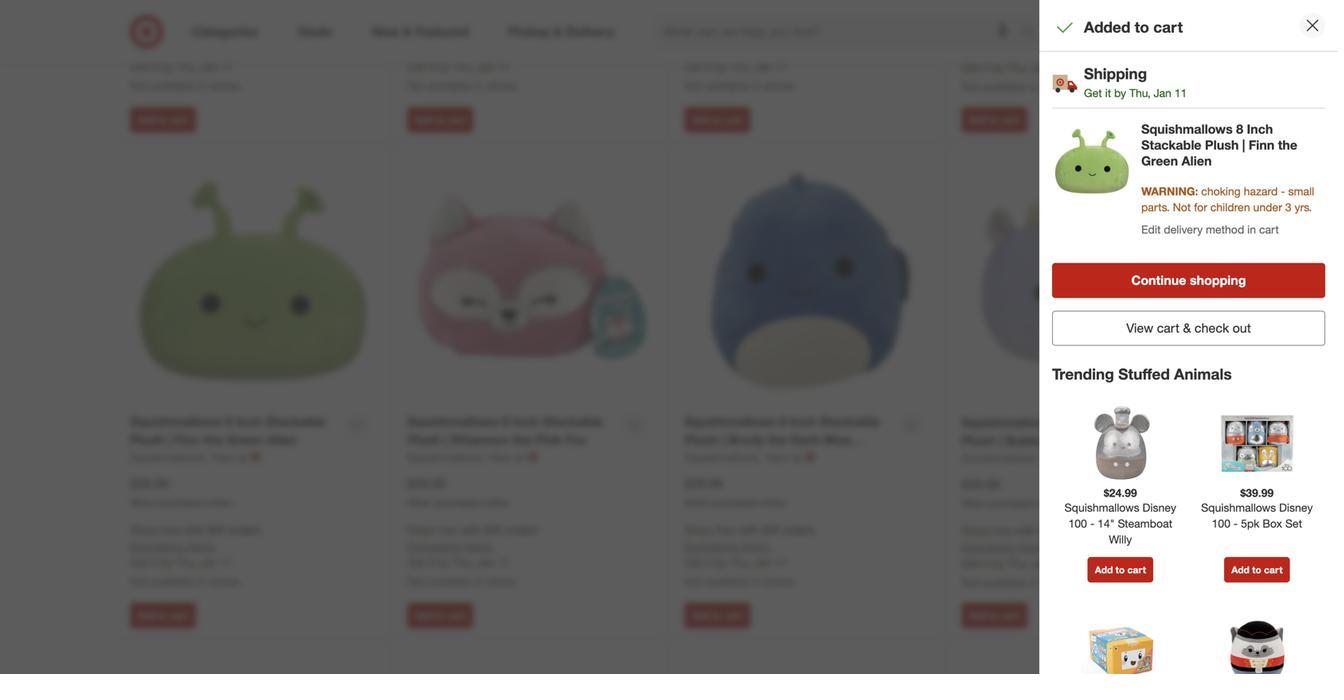 Task type: describe. For each thing, give the bounding box(es) containing it.
8 for 'squishmallows 8 inch stackable plush | rhiannon the pink fox' link
[[502, 414, 509, 430]]

What can we help you find? suggestions appear below search field
[[654, 14, 1025, 49]]

squishmallows disney 100 - 14" steamboat willy image
[[1081, 403, 1160, 483]]

children
[[1210, 200, 1250, 214]]

at for green
[[238, 450, 247, 464]]

0 horizontal spatial alien
[[266, 432, 297, 448]]

1 horizontal spatial squishmallows 8 inch stackable plush | finn the green alien
[[1141, 122, 1297, 169]]

brody
[[728, 432, 764, 448]]

hazard
[[1244, 184, 1278, 198]]

bubba
[[1005, 433, 1045, 449]]

squishmallows link for brody
[[685, 449, 763, 465]]

yrs.
[[1295, 200, 1312, 214]]

inch for squishmallows 8 inch stackable plush | bubba the purple cow link
[[1067, 415, 1093, 431]]

2 horizontal spatial when purchased online
[[962, 2, 1063, 14]]

trending stuffed animals
[[1052, 365, 1232, 384]]

¬ for pink
[[528, 449, 538, 465]]

view
[[1126, 321, 1153, 336]]

squishmallows inside $24.99 squishmallows disney 100 - 14" steamboat willy
[[1065, 501, 1140, 515]]

- for $24.99 squishmallows disney 100 - 14" steamboat willy
[[1090, 517, 1095, 531]]

cow
[[1114, 433, 1141, 449]]

squishmallows disney 100 - 5pk box set image
[[1217, 403, 1297, 483]]

plush for squishmallows 8 inch stackable plush | bubba the purple cow link
[[962, 433, 996, 449]]

willy
[[1109, 533, 1132, 547]]

| for squishmallows 8 inch stackable plush | finn the green alien link
[[168, 432, 170, 448]]

1 vertical spatial finn
[[174, 432, 200, 448]]

stackable for squishmallows 8 inch stackable plush | bubba the purple cow link
[[1097, 415, 1157, 431]]

1 vertical spatial squishmallows 8 inch stackable plush | finn the green alien
[[130, 414, 326, 448]]

blue
[[824, 432, 852, 448]]

squishmallows 8 inch stackable plush | brody the dark-blue dinosaur
[[685, 414, 880, 466]]

$24.99
[[1104, 486, 1137, 500]]

squishmallows 8 inch stackable plush | bubba the purple cow link
[[962, 414, 1170, 450]]

shipping get it by thu, jan 11
[[1084, 65, 1187, 100]]

3
[[1285, 200, 1292, 214]]

search button
[[1014, 14, 1052, 53]]

1 horizontal spatial when purchased online
[[685, 1, 786, 13]]

$29.99 when purchased online for rhiannon
[[407, 476, 509, 509]]

plush inside 'dialog'
[[1205, 137, 1239, 153]]

animals
[[1174, 365, 1232, 384]]

plush for 'squishmallows 8 inch stackable plush | rhiannon the pink fox' link
[[407, 432, 441, 448]]

view cart & check out
[[1126, 321, 1251, 336]]

inch for 'squishmallows 8 inch stackable plush | rhiannon the pink fox' link
[[513, 414, 539, 430]]

new for rhiannon
[[489, 450, 512, 464]]

search
[[1014, 26, 1052, 41]]

dark-
[[791, 432, 824, 448]]

dinosaur
[[685, 451, 739, 466]]

squishmallows link for finn
[[130, 449, 209, 465]]

continue
[[1131, 273, 1186, 288]]

by inside the shipping get it by thu, jan 11
[[1114, 86, 1126, 100]]

&
[[1183, 321, 1191, 336]]

| for "squishmallows 8 inch stackable plush | brody the dark-blue dinosaur" link
[[722, 432, 725, 448]]

$29.99 for squishmallows 8 inch stackable plush | bubba the purple cow
[[962, 477, 1000, 492]]

plush for squishmallows 8 inch stackable plush | finn the green alien link
[[130, 432, 164, 448]]

continue shopping button
[[1052, 263, 1325, 298]]

plush for "squishmallows 8 inch stackable plush | brody the dark-blue dinosaur" link
[[685, 432, 718, 448]]

inch for squishmallows 8 inch stackable plush | finn the green alien link
[[236, 414, 262, 430]]

- for $39.99 squishmallows disney 100 - 5pk box set
[[1234, 517, 1238, 531]]

the for squishmallows 8 inch stackable plush | finn the green alien link
[[203, 432, 223, 448]]

- inside choking hazard - small parts. not for children under 3 yrs.
[[1281, 184, 1285, 198]]

jan inside the shipping get it by thu, jan 11
[[1154, 86, 1172, 100]]

squishmallows new at ¬ for brody
[[685, 449, 815, 465]]

for
[[1194, 200, 1207, 214]]

choking
[[1201, 184, 1241, 198]]

squishmallows 12" winter fox in nutcracker outfit medium plush image
[[1217, 612, 1297, 675]]

8 for squishmallows 8 inch stackable plush | finn the green alien link
[[225, 414, 232, 430]]

set
[[1285, 517, 1302, 531]]

the for squishmallows 8 inch stackable plush | bubba the purple cow link
[[1048, 433, 1068, 449]]

squishmallows inside squishmallows 8 inch stackable plush | brody the dark-blue dinosaur
[[685, 414, 776, 430]]

$29.99 when purchased online for bubba
[[962, 477, 1063, 510]]

inch for "squishmallows 8 inch stackable plush | brody the dark-blue dinosaur" link
[[790, 414, 816, 430]]

pink
[[535, 432, 562, 448]]

dialog containing added to cart
[[1039, 0, 1338, 675]]

lankybox mini mystery plushie image
[[1081, 612, 1160, 675]]

not inside choking hazard - small parts. not for children under 3 yrs.
[[1173, 200, 1191, 214]]

check
[[1195, 321, 1229, 336]]

$29.99 for squishmallows 8 inch stackable plush | rhiannon the pink fox
[[407, 476, 446, 492]]

under
[[1253, 200, 1282, 214]]

thu, inside the shipping get it by thu, jan 11
[[1129, 86, 1151, 100]]

100 for 14"
[[1069, 517, 1087, 531]]



Task type: vqa. For each thing, say whether or not it's contained in the screenshot.
Inch for Squishmallows 8 Inch Stackable Plush | Bubba the Purple Cow link at the bottom right
yes



Task type: locate. For each thing, give the bounding box(es) containing it.
new for finn
[[212, 450, 235, 464]]

8 for squishmallows 8 inch stackable plush | bubba the purple cow link
[[1057, 415, 1064, 431]]

the inside squishmallows 8 inch stackable plush | rhiannon the pink fox
[[512, 432, 532, 448]]

squishmallows inside squishmallows 8 inch stackable plush | rhiannon the pink fox
[[407, 414, 499, 430]]

1 vertical spatial alien
[[266, 432, 297, 448]]

3 ¬ from the left
[[805, 449, 815, 465]]

the inside squishmallows 8 inch stackable plush | bubba the purple cow
[[1048, 433, 1068, 449]]

¬ for dark-
[[805, 449, 815, 465]]

2 100 from the left
[[1212, 517, 1231, 531]]

fox
[[565, 432, 587, 448]]

0 horizontal spatial at
[[238, 450, 247, 464]]

the inside 'dialog'
[[1278, 137, 1297, 153]]

plush inside squishmallows 8 inch stackable plush | rhiannon the pink fox
[[407, 432, 441, 448]]

$29.99 when purchased online for brody
[[685, 476, 786, 509]]

the
[[1278, 137, 1297, 153], [203, 432, 223, 448], [512, 432, 532, 448], [768, 432, 787, 448], [1048, 433, 1068, 449]]

$39.99
[[1240, 486, 1274, 500]]

0 horizontal spatial 100
[[1069, 517, 1087, 531]]

0 horizontal spatial new
[[212, 450, 235, 464]]

1 vertical spatial green
[[226, 432, 263, 448]]

disney up set
[[1279, 501, 1313, 515]]

thu,
[[176, 60, 197, 74], [453, 60, 474, 74], [730, 60, 751, 74], [1007, 61, 1028, 75], [1129, 86, 1151, 100], [176, 556, 197, 570], [453, 556, 474, 570], [730, 556, 751, 570], [1007, 557, 1028, 571]]

2 at from the left
[[515, 450, 525, 464]]

stackable for 'squishmallows 8 inch stackable plush | rhiannon the pink fox' link
[[543, 414, 603, 430]]

purple
[[1071, 433, 1111, 449]]

- left small
[[1281, 184, 1285, 198]]

squishmallows inside $39.99 squishmallows disney 100 - 5pk box set
[[1201, 501, 1276, 515]]

0 horizontal spatial when purchased online
[[130, 1, 231, 13]]

8
[[1236, 122, 1243, 137], [225, 414, 232, 430], [502, 414, 509, 430], [779, 414, 787, 430], [1057, 415, 1064, 431]]

added to cart
[[1084, 18, 1183, 36]]

1 disney from the left
[[1143, 501, 1176, 515]]

at down dark-
[[792, 450, 802, 464]]

0 vertical spatial alien
[[1182, 153, 1212, 169]]

at for dark-
[[792, 450, 802, 464]]

squishmallows 8 inch stackable plush | rhiannon the pink fox image
[[407, 159, 653, 404], [407, 159, 653, 404]]

squishmallows 8 inch stackable plush | brody the dark-blue dinosaur link
[[685, 413, 892, 466]]

with
[[184, 27, 205, 41], [461, 27, 482, 41], [738, 27, 759, 41], [1015, 28, 1036, 42], [184, 523, 205, 537], [461, 523, 482, 537], [738, 523, 759, 537], [1015, 524, 1036, 538]]

1 at from the left
[[238, 450, 247, 464]]

trending
[[1052, 365, 1114, 384]]

disney inside $39.99 squishmallows disney 100 - 5pk box set
[[1279, 501, 1313, 515]]

stackable inside squishmallows 8 inch stackable plush | rhiannon the pink fox
[[543, 414, 603, 430]]

100
[[1069, 517, 1087, 531], [1212, 517, 1231, 531]]

when purchased online
[[130, 1, 231, 13], [685, 1, 786, 13], [962, 2, 1063, 14]]

$35
[[208, 27, 226, 41], [485, 27, 503, 41], [762, 27, 780, 41], [1039, 28, 1057, 42], [208, 523, 226, 537], [485, 523, 503, 537], [762, 523, 780, 537], [1039, 524, 1057, 538]]

squishmallows 8 inch stackable plush | finn the green alien image
[[1052, 122, 1132, 201], [130, 159, 376, 404], [130, 159, 376, 404]]

1 horizontal spatial green
[[1141, 153, 1178, 169]]

continue shopping
[[1131, 273, 1246, 288]]

new
[[212, 450, 235, 464], [489, 450, 512, 464], [767, 450, 789, 464]]

jan
[[200, 60, 218, 74], [477, 60, 495, 74], [754, 60, 772, 74], [1032, 61, 1049, 75], [1154, 86, 1172, 100], [200, 556, 218, 570], [477, 556, 495, 570], [754, 556, 772, 570], [1032, 557, 1049, 571]]

at down 'squishmallows 8 inch stackable plush | rhiannon the pink fox' link
[[515, 450, 525, 464]]

100 inside $24.99 squishmallows disney 100 - 14" steamboat willy
[[1069, 517, 1087, 531]]

it
[[151, 60, 157, 74], [429, 60, 435, 74], [706, 60, 712, 74], [983, 61, 989, 75], [1105, 86, 1111, 100], [151, 556, 157, 570], [429, 556, 435, 570], [706, 556, 712, 570], [983, 557, 989, 571]]

squishmallows 8 inch stackable plush | rhiannon the pink fox link
[[407, 413, 615, 449]]

at for pink
[[515, 450, 525, 464]]

stuffed
[[1118, 365, 1170, 384]]

inch inside squishmallows 8 inch stackable plush | brody the dark-blue dinosaur
[[790, 414, 816, 430]]

squishmallows 8 inch stackable plush | bubba the purple cow image
[[962, 159, 1208, 405], [962, 159, 1208, 405]]

- inside $24.99 squishmallows disney 100 - 14" steamboat willy
[[1090, 517, 1095, 531]]

out
[[1233, 321, 1251, 336]]

squishmallows 8 inch stackable plush | rhiannon the pink fox
[[407, 414, 603, 448]]

inch
[[1247, 122, 1273, 137], [236, 414, 262, 430], [513, 414, 539, 430], [790, 414, 816, 430], [1067, 415, 1093, 431]]

| inside squishmallows 8 inch stackable plush | rhiannon the pink fox
[[445, 432, 448, 448]]

$29.99 when purchased online
[[130, 476, 231, 509], [407, 476, 509, 509], [685, 476, 786, 509], [962, 477, 1063, 510]]

parts.
[[1141, 200, 1170, 214]]

squishmallows 8 inch stackable plush | brody the dark-blue dinosaur image
[[685, 159, 930, 404], [685, 159, 930, 404]]

exclusions apply. button
[[130, 43, 217, 59], [407, 43, 494, 59], [685, 43, 771, 59], [962, 44, 1048, 60], [130, 539, 217, 555], [407, 539, 494, 555], [685, 539, 771, 555], [962, 540, 1048, 556]]

squishmallows
[[1141, 122, 1233, 137], [130, 414, 222, 430], [407, 414, 499, 430], [685, 414, 776, 430], [962, 415, 1053, 431], [130, 450, 205, 464], [407, 450, 482, 464], [685, 450, 760, 464], [962, 451, 1037, 465], [1065, 501, 1140, 515], [1201, 501, 1276, 515]]

2 horizontal spatial squishmallows new at ¬
[[685, 449, 815, 465]]

3 at from the left
[[792, 450, 802, 464]]

0 horizontal spatial ¬
[[251, 449, 261, 465]]

| for squishmallows 8 inch stackable plush | bubba the purple cow link
[[999, 433, 1002, 449]]

8 inside squishmallows 8 inch stackable plush | brody the dark-blue dinosaur
[[779, 414, 787, 430]]

squishmallows new at ¬
[[130, 449, 261, 465], [407, 449, 538, 465], [685, 449, 815, 465]]

ships
[[130, 27, 158, 41], [407, 27, 436, 41], [685, 27, 713, 41], [962, 28, 990, 42], [130, 523, 158, 537], [407, 523, 436, 537], [685, 523, 713, 537], [962, 524, 990, 538]]

free
[[161, 27, 181, 41], [439, 27, 458, 41], [716, 27, 735, 41], [993, 28, 1012, 42], [161, 523, 181, 537], [439, 523, 458, 537], [716, 523, 735, 537], [993, 524, 1012, 538]]

squishmallows 8 inch stackable plush | finn the green alien link
[[130, 413, 338, 449]]

1 horizontal spatial -
[[1234, 517, 1238, 531]]

online
[[206, 1, 231, 13], [760, 1, 786, 13], [1037, 2, 1063, 14], [206, 497, 231, 509], [483, 497, 509, 509], [760, 497, 786, 509], [1037, 498, 1063, 510]]

green inside 'dialog'
[[1141, 153, 1178, 169]]

1 horizontal spatial squishmallows new at ¬
[[407, 449, 538, 465]]

purchased
[[158, 1, 203, 13], [712, 1, 758, 13], [989, 2, 1035, 14], [158, 497, 203, 509], [435, 497, 480, 509], [712, 497, 758, 509], [989, 498, 1035, 510]]

2 horizontal spatial -
[[1281, 184, 1285, 198]]

3 new from the left
[[767, 450, 789, 464]]

1 squishmallows new at ¬ from the left
[[130, 449, 261, 465]]

choking hazard - small parts. not for children under 3 yrs.
[[1141, 184, 1314, 214]]

squishmallows 8 inch stackable plush | kai the orca image
[[962, 655, 1208, 675], [962, 655, 1208, 675]]

$29.99 when purchased online for finn
[[130, 476, 231, 509]]

|
[[1242, 137, 1245, 153], [168, 432, 170, 448], [445, 432, 448, 448], [722, 432, 725, 448], [999, 433, 1002, 449]]

1 horizontal spatial new
[[489, 450, 512, 464]]

1 100 from the left
[[1069, 517, 1087, 531]]

squishmallows 8 inch stackable plush | finn the green alien
[[1141, 122, 1297, 169], [130, 414, 326, 448]]

11
[[221, 60, 233, 74], [498, 60, 510, 74], [775, 60, 788, 74], [1052, 61, 1065, 75], [1175, 86, 1187, 100], [221, 556, 233, 570], [498, 556, 510, 570], [775, 556, 788, 570], [1052, 557, 1065, 571]]

0 horizontal spatial squishmallows new at ¬
[[130, 449, 261, 465]]

finn
[[1249, 137, 1275, 153], [174, 432, 200, 448]]

2 horizontal spatial new
[[767, 450, 789, 464]]

0 horizontal spatial finn
[[174, 432, 200, 448]]

plush inside squishmallows 8 inch stackable plush | brody the dark-blue dinosaur
[[685, 432, 718, 448]]

new for brody
[[767, 450, 789, 464]]

available
[[151, 79, 194, 93], [428, 79, 472, 93], [706, 79, 749, 93], [983, 80, 1026, 94], [151, 575, 194, 589], [428, 575, 472, 589], [706, 575, 749, 589], [983, 576, 1026, 590]]

finn inside 'dialog'
[[1249, 137, 1275, 153]]

11 inside the shipping get it by thu, jan 11
[[1175, 86, 1187, 100]]

stores
[[209, 79, 240, 93], [487, 79, 517, 93], [764, 79, 794, 93], [1041, 80, 1072, 94], [209, 575, 240, 589], [487, 575, 517, 589], [764, 575, 794, 589], [1041, 576, 1072, 590]]

$29.99 for squishmallows 8 inch stackable plush | brody the dark-blue dinosaur
[[685, 476, 723, 492]]

shipping
[[1084, 65, 1147, 83]]

stackable for "squishmallows 8 inch stackable plush | brody the dark-blue dinosaur" link
[[820, 414, 880, 430]]

the for "squishmallows 8 inch stackable plush | brody the dark-blue dinosaur" link
[[768, 432, 787, 448]]

- inside $39.99 squishmallows disney 100 - 5pk box set
[[1234, 517, 1238, 531]]

$39.99 squishmallows disney 100 - 5pk box set
[[1201, 486, 1313, 531]]

edit
[[1141, 223, 1161, 237]]

100 for 5pk
[[1212, 517, 1231, 531]]

1 horizontal spatial finn
[[1249, 137, 1275, 153]]

2 squishmallows new at ¬ from the left
[[407, 449, 538, 465]]

1 horizontal spatial at
[[515, 450, 525, 464]]

squishmallows 8 inch stackable plush | bubba the purple cow
[[962, 415, 1157, 449]]

at down squishmallows 8 inch stackable plush | finn the green alien link
[[238, 450, 247, 464]]

squishmallows link
[[130, 449, 209, 465], [407, 449, 486, 465], [685, 449, 763, 465], [962, 450, 1041, 466]]

orders
[[229, 27, 261, 41], [506, 27, 538, 41], [783, 27, 815, 41], [1060, 28, 1092, 42], [229, 523, 261, 537], [506, 523, 538, 537], [783, 523, 815, 537], [1060, 524, 1092, 538]]

plush inside squishmallows 8 inch stackable plush | finn the green alien link
[[130, 432, 164, 448]]

0 vertical spatial squishmallows 8 inch stackable plush | finn the green alien
[[1141, 122, 1297, 169]]

not
[[130, 79, 148, 93], [407, 79, 425, 93], [685, 79, 703, 93], [962, 80, 980, 94], [1173, 200, 1191, 214], [130, 575, 148, 589], [407, 575, 425, 589], [685, 575, 703, 589], [962, 576, 980, 590]]

0 vertical spatial finn
[[1249, 137, 1275, 153]]

inch inside squishmallows 8 inch stackable plush | rhiannon the pink fox
[[513, 414, 539, 430]]

disney
[[1143, 501, 1176, 515], [1279, 501, 1313, 515]]

the inside squishmallows 8 inch stackable plush | brody the dark-blue dinosaur
[[768, 432, 787, 448]]

squishmallows new at ¬ for finn
[[130, 449, 261, 465]]

alien
[[1182, 153, 1212, 169], [266, 432, 297, 448]]

disney for steamboat
[[1143, 501, 1176, 515]]

method
[[1206, 223, 1244, 237]]

warning:
[[1141, 184, 1198, 198]]

add
[[137, 114, 156, 126], [415, 114, 433, 126], [692, 114, 710, 126], [969, 114, 987, 126], [1095, 564, 1113, 576], [1231, 564, 1250, 576], [137, 610, 156, 622], [415, 610, 433, 622], [692, 610, 710, 622], [969, 610, 987, 622]]

1 ¬ from the left
[[251, 449, 261, 465]]

0 horizontal spatial disney
[[1143, 501, 1176, 515]]

get
[[130, 60, 148, 74], [407, 60, 426, 74], [685, 60, 703, 74], [962, 61, 980, 75], [1084, 86, 1102, 100], [130, 556, 148, 570], [407, 556, 426, 570], [685, 556, 703, 570], [962, 557, 980, 571]]

5pk
[[1241, 517, 1260, 531]]

1 horizontal spatial 100
[[1212, 517, 1231, 531]]

| inside squishmallows 8 inch stackable plush | bubba the purple cow
[[999, 433, 1002, 449]]

in
[[198, 79, 206, 93], [475, 79, 483, 93], [752, 79, 761, 93], [1029, 80, 1038, 94], [1247, 223, 1256, 237], [198, 575, 206, 589], [475, 575, 483, 589], [752, 575, 761, 589], [1029, 576, 1038, 590]]

dialog
[[1039, 0, 1338, 675]]

edit delivery method in cart
[[1141, 223, 1279, 237]]

stackable inside squishmallows 8 inch stackable plush | bubba the purple cow
[[1097, 415, 1157, 431]]

exclusions
[[130, 44, 184, 58], [407, 44, 461, 58], [685, 44, 738, 58], [962, 45, 1015, 59], [130, 540, 184, 554], [407, 540, 461, 554], [685, 540, 738, 554], [962, 541, 1015, 555]]

plush inside squishmallows 8 inch stackable plush | bubba the purple cow
[[962, 433, 996, 449]]

rhiannon
[[451, 432, 509, 448]]

¬ for green
[[251, 449, 261, 465]]

add to cart button
[[130, 107, 196, 133], [407, 107, 473, 133], [685, 107, 750, 133], [962, 107, 1027, 133], [1088, 557, 1153, 583], [1224, 557, 1290, 583], [130, 603, 196, 629], [407, 603, 473, 629], [685, 603, 750, 629], [962, 603, 1027, 629]]

squishmallows new at ¬ for rhiannon
[[407, 449, 538, 465]]

by
[[161, 60, 172, 74], [438, 60, 450, 74], [715, 60, 727, 74], [992, 61, 1004, 75], [1114, 86, 1126, 100], [161, 556, 172, 570], [438, 556, 450, 570], [715, 556, 727, 570], [992, 557, 1004, 571]]

disney up steamboat at the right of the page
[[1143, 501, 1176, 515]]

1 new from the left
[[212, 450, 235, 464]]

100 inside $39.99 squishmallows disney 100 - 5pk box set
[[1212, 517, 1231, 531]]

| inside squishmallows 8 inch stackable plush | brody the dark-blue dinosaur
[[722, 432, 725, 448]]

added
[[1084, 18, 1131, 36]]

1 horizontal spatial disney
[[1279, 501, 1313, 515]]

ships free with $35 orders exclusions apply. get it by thu, jan 11 not available in stores
[[130, 27, 261, 93], [407, 27, 538, 93], [685, 27, 815, 93], [962, 28, 1092, 94], [130, 523, 261, 589], [407, 523, 538, 589], [685, 523, 815, 589], [962, 524, 1092, 590]]

$24.99 squishmallows disney 100 - 14" steamboat willy
[[1065, 486, 1176, 547]]

0 horizontal spatial green
[[226, 432, 263, 448]]

disney inside $24.99 squishmallows disney 100 - 14" steamboat willy
[[1143, 501, 1176, 515]]

3 squishmallows new at ¬ from the left
[[685, 449, 815, 465]]

1 horizontal spatial ¬
[[528, 449, 538, 465]]

plush
[[1205, 137, 1239, 153], [130, 432, 164, 448], [407, 432, 441, 448], [685, 432, 718, 448], [962, 433, 996, 449]]

apply.
[[187, 44, 217, 58], [464, 44, 494, 58], [741, 44, 771, 58], [1018, 45, 1048, 59], [187, 540, 217, 554], [464, 540, 494, 554], [741, 540, 771, 554], [1018, 541, 1048, 555]]

| for 'squishmallows 8 inch stackable plush | rhiannon the pink fox' link
[[445, 432, 448, 448]]

2 horizontal spatial ¬
[[805, 449, 815, 465]]

100 left 14"
[[1069, 517, 1087, 531]]

$29.99 for squishmallows 8 inch stackable plush | finn the green alien
[[130, 476, 168, 492]]

8 for "squishmallows 8 inch stackable plush | brody the dark-blue dinosaur" link
[[779, 414, 787, 430]]

steamboat
[[1118, 517, 1172, 531]]

inch inside squishmallows 8 inch stackable plush | bubba the purple cow
[[1067, 415, 1093, 431]]

1 horizontal spatial alien
[[1182, 153, 1212, 169]]

0 horizontal spatial squishmallows 8 inch stackable plush | finn the green alien
[[130, 414, 326, 448]]

8 inside squishmallows 8 inch stackable plush | rhiannon the pink fox
[[502, 414, 509, 430]]

disney for box
[[1279, 501, 1313, 515]]

get inside the shipping get it by thu, jan 11
[[1084, 86, 1102, 100]]

shopping
[[1190, 273, 1246, 288]]

- left 5pk
[[1234, 517, 1238, 531]]

-
[[1281, 184, 1285, 198], [1090, 517, 1095, 531], [1234, 517, 1238, 531]]

small
[[1288, 184, 1314, 198]]

cart
[[1153, 18, 1183, 36], [170, 114, 189, 126], [447, 114, 466, 126], [724, 114, 743, 126], [1002, 114, 1020, 126], [1259, 223, 1279, 237], [1157, 321, 1180, 336], [1127, 564, 1146, 576], [1264, 564, 1283, 576], [170, 610, 189, 622], [447, 610, 466, 622], [724, 610, 743, 622], [1002, 610, 1020, 622]]

8 inside squishmallows 8 inch stackable plush | bubba the purple cow
[[1057, 415, 1064, 431]]

2 horizontal spatial at
[[792, 450, 802, 464]]

2 ¬ from the left
[[528, 449, 538, 465]]

view cart & check out link
[[1052, 311, 1325, 346]]

- left 14"
[[1090, 517, 1095, 531]]

squishmallows inside squishmallows 8 inch stackable plush | bubba the purple cow
[[962, 415, 1053, 431]]

the for 'squishmallows 8 inch stackable plush | rhiannon the pink fox' link
[[512, 432, 532, 448]]

box
[[1263, 517, 1282, 531]]

delivery
[[1164, 223, 1203, 237]]

100 left 5pk
[[1212, 517, 1231, 531]]

2 new from the left
[[489, 450, 512, 464]]

green
[[1141, 153, 1178, 169], [226, 432, 263, 448]]

squishmallows link for rhiannon
[[407, 449, 486, 465]]

it inside the shipping get it by thu, jan 11
[[1105, 86, 1111, 100]]

14"
[[1098, 517, 1115, 531]]

stackable inside squishmallows 8 inch stackable plush | brody the dark-blue dinosaur
[[820, 414, 880, 430]]

¬
[[251, 449, 261, 465], [528, 449, 538, 465], [805, 449, 815, 465]]

2 disney from the left
[[1279, 501, 1313, 515]]

when
[[130, 1, 155, 13], [685, 1, 709, 13], [962, 2, 987, 14], [130, 497, 155, 509], [407, 497, 432, 509], [685, 497, 709, 509], [962, 498, 987, 510]]

0 horizontal spatial -
[[1090, 517, 1095, 531]]

0 vertical spatial green
[[1141, 153, 1178, 169]]

stackable for squishmallows 8 inch stackable plush | finn the green alien link
[[265, 414, 326, 430]]



